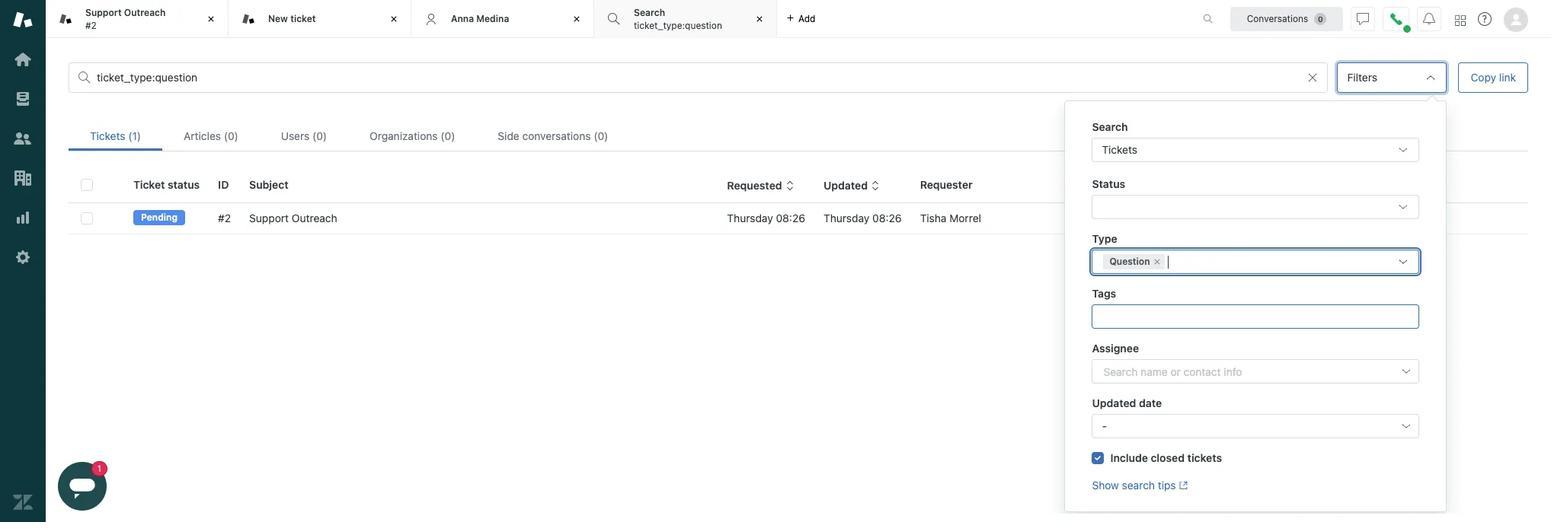 Task type: vqa. For each thing, say whether or not it's contained in the screenshot.
2nd THURSDAY 08:26 from right
yes



Task type: describe. For each thing, give the bounding box(es) containing it.
users (0) tab
[[260, 121, 348, 151]]

requested button
[[727, 179, 795, 193]]

support for support
[[1278, 212, 1317, 225]]

ticket
[[133, 178, 165, 191]]

anna medina
[[451, 13, 509, 24]]

tabs tab list
[[46, 0, 1187, 38]]

tickets
[[1188, 452, 1223, 465]]

tickets for tickets (1)
[[90, 130, 125, 143]]

subject
[[249, 178, 289, 191]]

zendesk products image
[[1456, 15, 1466, 26]]

reporting image
[[13, 208, 33, 228]]

tickets button
[[1093, 138, 1420, 162]]

get help image
[[1479, 12, 1492, 26]]

copy link
[[1471, 71, 1517, 84]]

search for search ticket_type:question
[[634, 7, 665, 18]]

tisha
[[920, 212, 947, 225]]

close image for ticket_type:question
[[752, 11, 768, 27]]

ticket_type:question
[[634, 19, 722, 31]]

conversations
[[1247, 13, 1309, 24]]

requester
[[920, 178, 973, 191]]

show search tips
[[1093, 479, 1177, 492]]

updated for updated date
[[1093, 397, 1137, 410]]

2 thursday 08:26 from the left
[[824, 212, 902, 225]]

Assignee field
[[1104, 364, 1391, 380]]

organizations image
[[13, 168, 33, 188]]

organizations (0)
[[370, 130, 455, 143]]

zendesk support image
[[13, 10, 33, 30]]

Tags field
[[1104, 309, 1406, 325]]

assignee
[[1093, 342, 1140, 355]]

copy
[[1471, 71, 1497, 84]]

-
[[1102, 420, 1107, 433]]

close image for outreach
[[204, 11, 219, 27]]

ticket status
[[133, 178, 200, 191]]

customers image
[[13, 129, 33, 149]]

tickets for tickets
[[1102, 143, 1138, 156]]

search for search
[[1093, 120, 1128, 133]]

type
[[1093, 232, 1118, 245]]

2 thursday from the left
[[824, 212, 870, 225]]

support for support outreach #2
[[85, 7, 122, 18]]

articles (0)
[[184, 130, 238, 143]]

status
[[168, 178, 200, 191]]

type element
[[1093, 250, 1420, 274]]

show
[[1093, 479, 1120, 492]]

updated for updated "button"
[[824, 179, 868, 192]]

ticket
[[290, 13, 316, 24]]

medina
[[477, 13, 509, 24]]

users
[[281, 130, 310, 143]]

id
[[218, 178, 229, 191]]

side
[[498, 130, 520, 143]]

assignee element
[[1093, 360, 1420, 384]]

pending
[[141, 212, 178, 224]]

(0) for articles (0)
[[224, 130, 238, 143]]

close image for new ticket
[[386, 11, 402, 27]]

tab list containing tickets (1)
[[69, 121, 1529, 152]]

1 thursday from the left
[[727, 212, 773, 225]]

views image
[[13, 89, 33, 109]]

tickets (1)
[[90, 130, 141, 143]]

closed
[[1151, 452, 1185, 465]]

filters
[[1348, 71, 1378, 84]]



Task type: locate. For each thing, give the bounding box(es) containing it.
1 vertical spatial updated
[[1093, 397, 1137, 410]]

#2 inside support outreach #2
[[85, 19, 97, 31]]

0 horizontal spatial close image
[[204, 11, 219, 27]]

1 horizontal spatial support
[[249, 212, 289, 225]]

1 horizontal spatial close image
[[569, 11, 585, 27]]

thursday down updated "button"
[[824, 212, 870, 225]]

side conversations (0)
[[498, 130, 608, 143]]

1 vertical spatial tickets
[[1102, 143, 1138, 156]]

tab list
[[69, 121, 1529, 152]]

close image left add dropdown button
[[752, 11, 768, 27]]

search
[[1122, 479, 1155, 492]]

anna
[[451, 13, 474, 24]]

(0) for organizations (0)
[[441, 130, 455, 143]]

new ticket
[[268, 13, 316, 24]]

#2
[[85, 19, 97, 31], [218, 212, 231, 225]]

(0) right "articles"
[[224, 130, 238, 143]]

new ticket tab
[[229, 0, 412, 38]]

thursday down requested
[[727, 212, 773, 225]]

row containing #2
[[69, 204, 1529, 234]]

articles (0) tab
[[162, 121, 260, 151]]

Type field
[[1169, 255, 1388, 270]]

get started image
[[13, 50, 33, 69]]

1 horizontal spatial tickets
[[1102, 143, 1138, 156]]

thursday
[[727, 212, 773, 225], [824, 212, 870, 225]]

link
[[1500, 71, 1517, 84]]

close image
[[386, 11, 402, 27], [569, 11, 585, 27]]

close image left new in the top left of the page
[[204, 11, 219, 27]]

2 close image from the left
[[569, 11, 585, 27]]

row
[[69, 204, 1529, 234]]

outreach for support outreach
[[292, 212, 337, 225]]

date
[[1139, 397, 1162, 410]]

tab
[[46, 0, 229, 38], [595, 0, 777, 38]]

1 close image from the left
[[386, 11, 402, 27]]

organizations
[[370, 130, 438, 143]]

0 vertical spatial outreach
[[124, 7, 166, 18]]

tickets inside tab
[[90, 130, 125, 143]]

(0) for users (0)
[[313, 130, 327, 143]]

1 thursday 08:26 from the left
[[727, 212, 806, 225]]

tips
[[1158, 479, 1177, 492]]

thursday 08:26 down updated "button"
[[824, 212, 902, 225]]

4 (0) from the left
[[594, 130, 608, 143]]

0 horizontal spatial tickets
[[90, 130, 125, 143]]

1 vertical spatial outreach
[[292, 212, 337, 225]]

1 horizontal spatial outreach
[[292, 212, 337, 225]]

1 close image from the left
[[204, 11, 219, 27]]

outreach inside support outreach #2
[[124, 7, 166, 18]]

1 horizontal spatial tab
[[595, 0, 777, 38]]

thursday 08:26 down requested button
[[727, 212, 806, 225]]

(0) right users
[[313, 130, 327, 143]]

1 (0) from the left
[[224, 130, 238, 143]]

tickets
[[90, 130, 125, 143], [1102, 143, 1138, 156]]

(0)
[[224, 130, 238, 143], [313, 130, 327, 143], [441, 130, 455, 143], [594, 130, 608, 143]]

question
[[1110, 256, 1150, 268]]

0 vertical spatial search
[[634, 7, 665, 18]]

side conversations (0) tab
[[477, 121, 630, 151]]

0 horizontal spatial close image
[[386, 11, 402, 27]]

thursday 08:26
[[727, 212, 806, 225], [824, 212, 902, 225]]

1 08:26 from the left
[[776, 212, 806, 225]]

(opens in a new tab) image
[[1177, 482, 1188, 491]]

(1)
[[128, 130, 141, 143]]

add button
[[777, 0, 825, 37]]

2 tab from the left
[[595, 0, 777, 38]]

zendesk image
[[13, 493, 33, 513]]

button displays agent's chat status as invisible. image
[[1357, 13, 1370, 25]]

updated inside "button"
[[824, 179, 868, 192]]

organizations (0) tab
[[348, 121, 477, 151]]

08:26 left tisha
[[873, 212, 902, 225]]

1 horizontal spatial updated
[[1093, 397, 1137, 410]]

#2 down id
[[218, 212, 231, 225]]

clear search image
[[1308, 72, 1320, 84]]

08:26 down requested button
[[776, 212, 806, 225]]

close image inside the new ticket "tab"
[[386, 11, 402, 27]]

0 horizontal spatial thursday
[[727, 212, 773, 225]]

tickets inside dropdown button
[[1102, 143, 1138, 156]]

users (0)
[[281, 130, 327, 143]]

0 horizontal spatial updated
[[824, 179, 868, 192]]

1 horizontal spatial search
[[1093, 120, 1128, 133]]

anna medina tab
[[412, 0, 595, 38]]

support outreach link
[[249, 211, 337, 226]]

tags
[[1093, 287, 1117, 300]]

status element
[[1093, 195, 1420, 220]]

tab containing support outreach
[[46, 0, 229, 38]]

tisha morrel
[[920, 212, 982, 225]]

include
[[1111, 452, 1149, 465]]

admin image
[[13, 248, 33, 268]]

outreach for support outreach #2
[[124, 7, 166, 18]]

tickets up status
[[1102, 143, 1138, 156]]

1 horizontal spatial close image
[[752, 11, 768, 27]]

1 vertical spatial #2
[[218, 212, 231, 225]]

search ticket_type:question
[[634, 7, 722, 31]]

tab containing search
[[595, 0, 777, 38]]

0 horizontal spatial tab
[[46, 0, 229, 38]]

1 horizontal spatial #2
[[218, 212, 231, 225]]

status
[[1093, 178, 1126, 191]]

support outreach #2
[[85, 7, 166, 31]]

1 horizontal spatial 08:26
[[873, 212, 902, 225]]

0 horizontal spatial outreach
[[124, 7, 166, 18]]

0 horizontal spatial thursday 08:26
[[727, 212, 806, 225]]

2 08:26 from the left
[[873, 212, 902, 225]]

support
[[85, 7, 122, 18], [249, 212, 289, 225], [1278, 212, 1317, 225]]

1 vertical spatial search
[[1093, 120, 1128, 133]]

requested
[[727, 179, 782, 192]]

conversations
[[523, 130, 591, 143]]

outreach
[[124, 7, 166, 18], [292, 212, 337, 225]]

0 horizontal spatial #2
[[85, 19, 97, 31]]

filters button
[[1338, 62, 1448, 93]]

remove image
[[1154, 258, 1163, 267]]

0 horizontal spatial 08:26
[[776, 212, 806, 225]]

support for support outreach
[[249, 212, 289, 225]]

search inside search ticket_type:question
[[634, 7, 665, 18]]

(0) right conversations
[[594, 130, 608, 143]]

2 horizontal spatial support
[[1278, 212, 1317, 225]]

search
[[634, 7, 665, 18], [1093, 120, 1128, 133]]

close image for anna medina
[[569, 11, 585, 27]]

1 tab from the left
[[46, 0, 229, 38]]

add
[[799, 13, 816, 24]]

2 close image from the left
[[752, 11, 768, 27]]

3 (0) from the left
[[441, 130, 455, 143]]

0 horizontal spatial support
[[85, 7, 122, 18]]

show search tips link
[[1093, 479, 1188, 492]]

main element
[[0, 0, 46, 523]]

1 horizontal spatial thursday 08:26
[[824, 212, 902, 225]]

search up the ticket_type:question
[[634, 7, 665, 18]]

0 vertical spatial tickets
[[90, 130, 125, 143]]

support outreach
[[249, 212, 337, 225]]

close image
[[204, 11, 219, 27], [752, 11, 768, 27]]

#2 right zendesk support 'icon'
[[85, 19, 97, 31]]

#2 inside row
[[218, 212, 231, 225]]

copy link button
[[1459, 62, 1529, 93]]

tickets left "(1)"
[[90, 130, 125, 143]]

updated
[[824, 179, 868, 192], [1093, 397, 1137, 410]]

(0) right organizations
[[441, 130, 455, 143]]

Search: text field
[[97, 71, 1319, 85]]

2 (0) from the left
[[313, 130, 327, 143]]

include closed tickets
[[1111, 452, 1223, 465]]

new
[[268, 13, 288, 24]]

updated date
[[1093, 397, 1162, 410]]

updated button
[[824, 179, 880, 193]]

0 vertical spatial updated
[[824, 179, 868, 192]]

conversations button
[[1231, 6, 1344, 31]]

articles
[[184, 130, 221, 143]]

morrel
[[950, 212, 982, 225]]

search up status
[[1093, 120, 1128, 133]]

08:26
[[776, 212, 806, 225], [873, 212, 902, 225]]

close image inside anna medina tab
[[569, 11, 585, 27]]

0 vertical spatial #2
[[85, 19, 97, 31]]

0 horizontal spatial search
[[634, 7, 665, 18]]

support inside support outreach #2
[[85, 7, 122, 18]]

tickets (1) tab
[[69, 121, 162, 151]]

question option
[[1104, 255, 1166, 270]]

- button
[[1093, 415, 1420, 439]]

notifications image
[[1424, 13, 1436, 25]]

1 horizontal spatial thursday
[[824, 212, 870, 225]]



